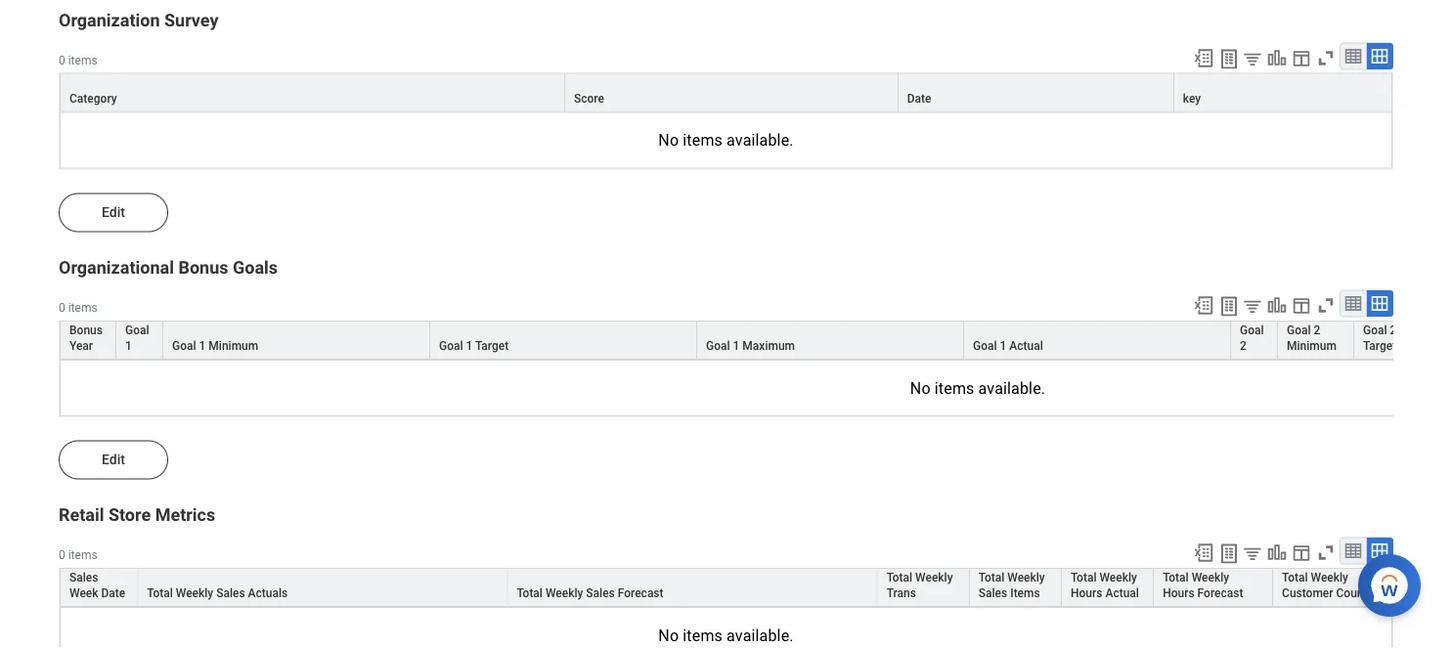 Task type: describe. For each thing, give the bounding box(es) containing it.
items up category
[[68, 53, 97, 67]]

1 for goal 1
[[125, 339, 132, 353]]

goal for goal 2 target
[[1364, 324, 1388, 337]]

weekly for total weekly hours actual
[[1100, 571, 1138, 585]]

maximum
[[743, 339, 795, 353]]

toolbar for metrics
[[1185, 538, 1394, 568]]

key button
[[1175, 74, 1392, 111]]

goal 2
[[1241, 324, 1265, 353]]

select to filter grid data image for organization survey
[[1243, 49, 1264, 69]]

goal 1 actual button
[[965, 322, 1231, 359]]

goal 1 button
[[116, 322, 162, 359]]

items up bonus year
[[68, 301, 97, 315]]

weekly for total weekly sales forecast
[[546, 587, 583, 601]]

total for total weekly hours forecast
[[1164, 571, 1189, 585]]

goal 2 button
[[1232, 322, 1278, 359]]

0 for retail store metrics
[[59, 549, 65, 562]]

no for metrics
[[659, 626, 679, 645]]

actual inside popup button
[[1010, 339, 1044, 353]]

goal for goal 1 maximum
[[706, 339, 730, 353]]

2 edit from the top
[[102, 452, 125, 468]]

sales inside "sales week date"
[[69, 571, 98, 585]]

forecast for total weekly sales forecast
[[618, 587, 664, 601]]

0 vertical spatial bonus
[[178, 257, 228, 278]]

total weekly sales forecast button
[[508, 569, 877, 606]]

export to worksheets image
[[1218, 543, 1242, 566]]

0 for organization survey
[[59, 53, 65, 67]]

1 for goal 1 target
[[466, 339, 473, 353]]

goals
[[233, 257, 278, 278]]

total weekly sales items button
[[970, 569, 1062, 606]]

0 for organizational bonus goals
[[59, 301, 65, 315]]

goal for goal 2
[[1241, 324, 1265, 337]]

total weekly sales actuals
[[147, 587, 288, 601]]

goal for goal 1 target
[[439, 339, 463, 353]]

1 edit button from the top
[[59, 193, 168, 233]]

sales week date button
[[61, 569, 137, 606]]

count
[[1337, 587, 1368, 601]]

total weekly sales forecast
[[517, 587, 664, 601]]

0 items for organization survey
[[59, 53, 97, 67]]

2 for goal 2 minimum
[[1315, 324, 1321, 337]]

2 for goal 2 target
[[1391, 324, 1398, 337]]

total weekly hours actual button
[[1063, 569, 1154, 606]]

fullscreen image for retail store metrics
[[1316, 543, 1338, 564]]

goal 1 maximum button
[[698, 322, 964, 359]]

0 items for retail store metrics
[[59, 549, 97, 562]]

organizational bonus goals group
[[59, 256, 1453, 418]]

expand/collapse chart image
[[1267, 295, 1289, 317]]

weekly for total weekly sales items
[[1008, 571, 1046, 585]]

2 edit button from the top
[[59, 441, 168, 480]]

items down score popup button at the top
[[683, 131, 723, 150]]

category
[[69, 92, 117, 105]]

bonus inside popup button
[[69, 324, 103, 337]]

goal 1
[[125, 324, 149, 353]]

organization
[[59, 10, 160, 30]]

weekly for total weekly customer count
[[1312, 571, 1349, 585]]

date button
[[899, 74, 1174, 111]]

no items available. for goals
[[911, 379, 1046, 397]]

total for total weekly trans
[[887, 571, 913, 585]]

actuals
[[248, 587, 288, 601]]

table image for organizational bonus goals
[[1344, 294, 1364, 314]]

export to excel image for metrics
[[1194, 543, 1215, 564]]

score button
[[566, 74, 898, 111]]

category button
[[61, 74, 565, 111]]

fullscreen image for organization survey
[[1316, 48, 1338, 69]]

goal 1 target
[[439, 339, 509, 353]]

metrics
[[155, 505, 215, 526]]

total for total weekly sales items
[[979, 571, 1005, 585]]

no for goals
[[911, 379, 931, 397]]

total weekly trans button
[[878, 569, 969, 606]]

hours for total weekly hours forecast
[[1164, 587, 1195, 601]]

goal for goal 1 minimum
[[172, 339, 196, 353]]

weekly for total weekly sales actuals
[[176, 587, 213, 601]]

goal 1 maximum
[[706, 339, 795, 353]]

goal 2 target button
[[1355, 322, 1421, 359]]

trans
[[887, 587, 917, 601]]

hours for total weekly hours actual
[[1071, 587, 1103, 601]]

click to view/edit grid preferences image inside the organization survey group
[[1292, 48, 1313, 69]]

date inside "sales week date"
[[101, 587, 126, 601]]

total weekly sales items
[[979, 571, 1046, 601]]

survey
[[164, 10, 219, 30]]

expand/collapse chart image for organization survey
[[1267, 48, 1289, 69]]

goal 1 target button
[[431, 322, 697, 359]]

minimum for 2
[[1288, 339, 1337, 353]]

retail store metrics button
[[59, 505, 215, 526]]

target for 2
[[1364, 339, 1397, 353]]

1 for goal 1 actual
[[1000, 339, 1007, 353]]

2 for goal 2
[[1241, 339, 1247, 353]]

available. inside the organization survey group
[[727, 131, 794, 150]]

sales for total weekly sales forecast
[[586, 587, 615, 601]]

expand table image for organization survey
[[1371, 47, 1390, 66]]

expand/collapse chart image for retail store metrics
[[1267, 543, 1289, 564]]

week
[[69, 587, 98, 601]]



Task type: vqa. For each thing, say whether or not it's contained in the screenshot.
available.
yes



Task type: locate. For each thing, give the bounding box(es) containing it.
fullscreen image up key popup button
[[1316, 48, 1338, 69]]

1 horizontal spatial date
[[908, 92, 932, 105]]

0 items inside retail store metrics group
[[59, 549, 97, 562]]

1 horizontal spatial bonus
[[178, 257, 228, 278]]

edit button up store at the bottom of the page
[[59, 441, 168, 480]]

total for total weekly hours actual
[[1071, 571, 1097, 585]]

weekly inside total weekly hours forecast
[[1192, 571, 1230, 585]]

0 vertical spatial click to view/edit grid preferences image
[[1292, 48, 1313, 69]]

hours right total weekly hours actual popup button
[[1164, 587, 1195, 601]]

sales for total weekly sales actuals
[[216, 587, 245, 601]]

2 horizontal spatial 2
[[1391, 324, 1398, 337]]

2 table image from the top
[[1344, 294, 1364, 314]]

forecast inside total weekly hours forecast
[[1198, 587, 1244, 601]]

2 inside goal 2 minimum
[[1315, 324, 1321, 337]]

no inside organizational bonus goals "group"
[[911, 379, 931, 397]]

1 select to filter grid data image from the top
[[1243, 49, 1264, 69]]

1 0 from the top
[[59, 53, 65, 67]]

0 vertical spatial export to worksheets image
[[1218, 48, 1242, 71]]

0 vertical spatial expand table image
[[1371, 47, 1390, 66]]

5 1 from the left
[[1000, 339, 1007, 353]]

table image up key popup button
[[1344, 47, 1364, 66]]

export to excel image left export to worksheets image
[[1194, 543, 1215, 564]]

organizational bonus goals button
[[59, 257, 278, 278]]

row containing category
[[60, 73, 1393, 113]]

4 1 from the left
[[733, 339, 740, 353]]

goal for goal 1 actual
[[974, 339, 998, 353]]

1 horizontal spatial minimum
[[1288, 339, 1337, 353]]

2 row from the top
[[60, 321, 1453, 361]]

weekly
[[916, 571, 953, 585], [1008, 571, 1046, 585], [1100, 571, 1138, 585], [1192, 571, 1230, 585], [1312, 571, 1349, 585], [176, 587, 213, 601], [546, 587, 583, 601]]

export to worksheets image up key popup button
[[1218, 48, 1242, 71]]

0 items up category
[[59, 53, 97, 67]]

year
[[69, 339, 93, 353]]

2 expand/collapse chart image from the top
[[1267, 543, 1289, 564]]

forecast inside total weekly sales forecast popup button
[[618, 587, 664, 601]]

1 inside popup button
[[199, 339, 206, 353]]

2 vertical spatial click to view/edit grid preferences image
[[1292, 543, 1313, 564]]

3 export to excel image from the top
[[1194, 543, 1215, 564]]

table image left expand table icon
[[1344, 294, 1364, 314]]

bonus year
[[69, 324, 103, 353]]

0 vertical spatial table image
[[1344, 47, 1364, 66]]

total for total weekly sales actuals
[[147, 587, 173, 601]]

0 items up bonus year
[[59, 301, 97, 315]]

1 fullscreen image from the top
[[1316, 48, 1338, 69]]

hours
[[1071, 587, 1103, 601], [1164, 587, 1195, 601]]

table image for organization survey
[[1344, 47, 1364, 66]]

expand/collapse chart image right export to worksheets image
[[1267, 543, 1289, 564]]

toolbar up customer
[[1185, 538, 1394, 568]]

1 vertical spatial bonus
[[69, 324, 103, 337]]

bonus left goals
[[178, 257, 228, 278]]

organizational
[[59, 257, 174, 278]]

available. for goals
[[979, 379, 1046, 397]]

date inside the organization survey group
[[908, 92, 932, 105]]

1 minimum from the left
[[209, 339, 259, 353]]

2 down fullscreen image
[[1315, 324, 1321, 337]]

0 items inside organizational bonus goals "group"
[[59, 301, 97, 315]]

2 vertical spatial toolbar
[[1185, 538, 1394, 568]]

1 inside popup button
[[733, 339, 740, 353]]

2 vertical spatial no items available.
[[659, 626, 794, 645]]

table image
[[1344, 47, 1364, 66], [1344, 294, 1364, 314]]

no items available. inside retail store metrics group
[[659, 626, 794, 645]]

edit button up organizational
[[59, 193, 168, 233]]

total for total weekly customer count
[[1283, 571, 1309, 585]]

0 items inside the organization survey group
[[59, 53, 97, 67]]

total weekly hours actual
[[1071, 571, 1140, 601]]

available.
[[727, 131, 794, 150], [979, 379, 1046, 397], [727, 626, 794, 645]]

row for metrics
[[60, 568, 1393, 607]]

2 select to filter grid data image from the top
[[1243, 544, 1264, 564]]

goal 2 minimum button
[[1279, 322, 1354, 359]]

3 click to view/edit grid preferences image from the top
[[1292, 543, 1313, 564]]

1 vertical spatial actual
[[1106, 587, 1140, 601]]

forecast
[[618, 587, 664, 601], [1198, 587, 1244, 601]]

items down total weekly sales forecast popup button
[[683, 626, 723, 645]]

sales for total weekly sales items
[[979, 587, 1008, 601]]

row inside retail store metrics group
[[60, 568, 1393, 607]]

export to excel image
[[1194, 48, 1215, 69], [1194, 295, 1215, 317], [1194, 543, 1215, 564]]

row containing sales week date
[[60, 568, 1393, 607]]

0 inside organizational bonus goals "group"
[[59, 301, 65, 315]]

export to worksheets image inside the organization survey group
[[1218, 48, 1242, 71]]

1 vertical spatial row
[[60, 321, 1453, 361]]

total inside 'total weekly trans'
[[887, 571, 913, 585]]

date
[[908, 92, 932, 105], [101, 587, 126, 601]]

1 vertical spatial 0
[[59, 301, 65, 315]]

select to filter grid data image for retail store metrics
[[1243, 544, 1264, 564]]

1 0 items from the top
[[59, 53, 97, 67]]

0 vertical spatial toolbar
[[1185, 43, 1394, 73]]

2 vertical spatial 0
[[59, 549, 65, 562]]

0 vertical spatial date
[[908, 92, 932, 105]]

total weekly customer count
[[1283, 571, 1368, 601]]

2 down select to filter grid data image
[[1241, 339, 1247, 353]]

goal
[[125, 324, 149, 337], [1241, 324, 1265, 337], [1288, 324, 1312, 337], [1364, 324, 1388, 337], [172, 339, 196, 353], [439, 339, 463, 353], [706, 339, 730, 353], [974, 339, 998, 353]]

goal 1 minimum button
[[163, 322, 430, 359]]

1 hours from the left
[[1071, 587, 1103, 601]]

0 inside the organization survey group
[[59, 53, 65, 67]]

no inside the organization survey group
[[659, 131, 679, 150]]

expand/collapse chart image
[[1267, 48, 1289, 69], [1267, 543, 1289, 564]]

0 vertical spatial row
[[60, 73, 1393, 113]]

store
[[109, 505, 151, 526]]

2 target from the left
[[1364, 339, 1397, 353]]

minimum
[[209, 339, 259, 353], [1288, 339, 1337, 353]]

1 vertical spatial date
[[101, 587, 126, 601]]

2
[[1315, 324, 1321, 337], [1391, 324, 1398, 337], [1241, 339, 1247, 353]]

toolbar up key popup button
[[1185, 43, 1394, 73]]

2 0 from the top
[[59, 301, 65, 315]]

2 vertical spatial 0 items
[[59, 549, 97, 562]]

1 horizontal spatial target
[[1364, 339, 1397, 353]]

available. inside retail store metrics group
[[727, 626, 794, 645]]

weekly for total weekly trans
[[916, 571, 953, 585]]

3 toolbar from the top
[[1185, 538, 1394, 568]]

row containing bonus year
[[60, 321, 1453, 361]]

0 down retail
[[59, 549, 65, 562]]

1 vertical spatial expand/collapse chart image
[[1267, 543, 1289, 564]]

row inside the organization survey group
[[60, 73, 1393, 113]]

retail
[[59, 505, 104, 526]]

1 vertical spatial edit
[[102, 452, 125, 468]]

3 1 from the left
[[466, 339, 473, 353]]

2 vertical spatial available.
[[727, 626, 794, 645]]

target
[[476, 339, 509, 353], [1364, 339, 1397, 353]]

goal 1 minimum
[[172, 339, 259, 353]]

1 vertical spatial no
[[911, 379, 931, 397]]

1 vertical spatial select to filter grid data image
[[1243, 544, 1264, 564]]

weekly for total weekly hours forecast
[[1192, 571, 1230, 585]]

score
[[574, 92, 605, 105]]

weekly inside 'total weekly trans'
[[916, 571, 953, 585]]

minimum for 1
[[209, 339, 259, 353]]

goal inside goal 2 target
[[1364, 324, 1388, 337]]

weekly inside total weekly hours actual
[[1100, 571, 1138, 585]]

no items available. inside the organization survey group
[[659, 131, 794, 150]]

1 vertical spatial no items available.
[[911, 379, 1046, 397]]

no items available. down total weekly sales forecast popup button
[[659, 626, 794, 645]]

0 horizontal spatial actual
[[1010, 339, 1044, 353]]

select to filter grid data image
[[1243, 49, 1264, 69], [1243, 544, 1264, 564]]

0 down organization
[[59, 53, 65, 67]]

retail store metrics group
[[59, 504, 1394, 649]]

hours inside total weekly hours forecast
[[1164, 587, 1195, 601]]

1 vertical spatial 0 items
[[59, 301, 97, 315]]

row inside organizational bonus goals "group"
[[60, 321, 1453, 361]]

available. down score popup button at the top
[[727, 131, 794, 150]]

available. down total weekly sales forecast popup button
[[727, 626, 794, 645]]

total weekly hours forecast
[[1164, 571, 1244, 601]]

click to view/edit grid preferences image right expand/collapse chart icon
[[1292, 295, 1313, 317]]

0 vertical spatial export to excel image
[[1194, 48, 1215, 69]]

total inside total weekly customer count
[[1283, 571, 1309, 585]]

0 items up "sales week date"
[[59, 549, 97, 562]]

table image
[[1344, 542, 1364, 561]]

edit up store at the bottom of the page
[[102, 452, 125, 468]]

no inside retail store metrics group
[[659, 626, 679, 645]]

2 vertical spatial no
[[659, 626, 679, 645]]

1 vertical spatial edit button
[[59, 441, 168, 480]]

expand table image
[[1371, 294, 1390, 314]]

1 vertical spatial available.
[[979, 379, 1046, 397]]

2 0 items from the top
[[59, 301, 97, 315]]

goal 1 actual
[[974, 339, 1044, 353]]

0 horizontal spatial minimum
[[209, 339, 259, 353]]

0 vertical spatial 0
[[59, 53, 65, 67]]

goal inside goal 2 minimum
[[1288, 324, 1312, 337]]

1 toolbar from the top
[[1185, 43, 1394, 73]]

edit
[[102, 205, 125, 221], [102, 452, 125, 468]]

2 minimum from the left
[[1288, 339, 1337, 353]]

0 horizontal spatial bonus
[[69, 324, 103, 337]]

1 horizontal spatial forecast
[[1198, 587, 1244, 601]]

expand table image
[[1371, 47, 1390, 66], [1371, 542, 1390, 561]]

0 items
[[59, 53, 97, 67], [59, 301, 97, 315], [59, 549, 97, 562]]

0 vertical spatial no
[[659, 131, 679, 150]]

export to worksheets image for organizational bonus goals
[[1218, 295, 1242, 319]]

available. down goal 1 actual
[[979, 379, 1046, 397]]

edit button
[[59, 193, 168, 233], [59, 441, 168, 480]]

export to worksheets image
[[1218, 48, 1242, 71], [1218, 295, 1242, 319]]

2 export to excel image from the top
[[1194, 295, 1215, 317]]

0 vertical spatial edit button
[[59, 193, 168, 233]]

0 vertical spatial available.
[[727, 131, 794, 150]]

3 0 from the top
[[59, 549, 65, 562]]

organizational bonus goals
[[59, 257, 278, 278]]

0 horizontal spatial target
[[476, 339, 509, 353]]

1 horizontal spatial hours
[[1164, 587, 1195, 601]]

items
[[68, 53, 97, 67], [683, 131, 723, 150], [68, 301, 97, 315], [935, 379, 975, 397], [68, 549, 97, 562], [683, 626, 723, 645]]

1 target from the left
[[476, 339, 509, 353]]

expand table image for retail store metrics
[[1371, 542, 1390, 561]]

minimum inside goal 2 minimum popup button
[[1288, 339, 1337, 353]]

3 row from the top
[[60, 568, 1393, 607]]

export to excel image for goals
[[1194, 295, 1215, 317]]

0 vertical spatial 0 items
[[59, 53, 97, 67]]

1 inside goal 1
[[125, 339, 132, 353]]

1 expand table image from the top
[[1371, 47, 1390, 66]]

no items available.
[[659, 131, 794, 150], [911, 379, 1046, 397], [659, 626, 794, 645]]

1 click to view/edit grid preferences image from the top
[[1292, 48, 1313, 69]]

click to view/edit grid preferences image for goals
[[1292, 295, 1313, 317]]

2 fullscreen image from the top
[[1316, 543, 1338, 564]]

total weekly hours forecast button
[[1155, 569, 1273, 606]]

no items available. down goal 1 actual
[[911, 379, 1046, 397]]

fullscreen image
[[1316, 48, 1338, 69], [1316, 543, 1338, 564]]

sales week date
[[69, 571, 126, 601]]

2 export to worksheets image from the top
[[1218, 295, 1242, 319]]

export to worksheets image left select to filter grid data image
[[1218, 295, 1242, 319]]

1 expand/collapse chart image from the top
[[1267, 48, 1289, 69]]

1
[[125, 339, 132, 353], [199, 339, 206, 353], [466, 339, 473, 353], [733, 339, 740, 353], [1000, 339, 1007, 353]]

no items available. inside organizational bonus goals "group"
[[911, 379, 1046, 397]]

total weekly sales actuals button
[[138, 569, 507, 606]]

1 horizontal spatial actual
[[1106, 587, 1140, 601]]

target inside popup button
[[476, 339, 509, 353]]

0 inside retail store metrics group
[[59, 549, 65, 562]]

total weekly trans
[[887, 571, 953, 601]]

toolbar up goal 2 minimum
[[1185, 290, 1394, 321]]

toolbar inside the organization survey group
[[1185, 43, 1394, 73]]

0 vertical spatial actual
[[1010, 339, 1044, 353]]

2 1 from the left
[[199, 339, 206, 353]]

0 vertical spatial edit
[[102, 205, 125, 221]]

1 edit from the top
[[102, 205, 125, 221]]

actual
[[1010, 339, 1044, 353], [1106, 587, 1140, 601]]

items
[[1011, 587, 1041, 601]]

1 export to excel image from the top
[[1194, 48, 1215, 69]]

target for 1
[[476, 339, 509, 353]]

target inside goal 2 target
[[1364, 339, 1397, 353]]

key
[[1184, 92, 1202, 105]]

click to view/edit grid preferences image
[[1292, 48, 1313, 69], [1292, 295, 1313, 317], [1292, 543, 1313, 564]]

bonus
[[178, 257, 228, 278], [69, 324, 103, 337]]

total weekly customer count button
[[1274, 569, 1392, 606]]

goal 2 target
[[1364, 324, 1398, 353]]

available. for metrics
[[727, 626, 794, 645]]

0 horizontal spatial hours
[[1071, 587, 1103, 601]]

bonus year button
[[61, 322, 115, 359]]

organization survey group
[[59, 8, 1394, 170]]

toolbar inside organizational bonus goals "group"
[[1185, 290, 1394, 321]]

toolbar for goals
[[1185, 290, 1394, 321]]

0 horizontal spatial 2
[[1241, 339, 1247, 353]]

fullscreen image
[[1316, 295, 1338, 317]]

fullscreen image left table icon
[[1316, 543, 1338, 564]]

edit up organizational
[[102, 205, 125, 221]]

weekly inside total weekly sales items
[[1008, 571, 1046, 585]]

1 vertical spatial export to excel image
[[1194, 295, 1215, 317]]

0 vertical spatial no items available.
[[659, 131, 794, 150]]

2 expand table image from the top
[[1371, 542, 1390, 561]]

total inside total weekly sales items
[[979, 571, 1005, 585]]

0 vertical spatial fullscreen image
[[1316, 48, 1338, 69]]

1 horizontal spatial 2
[[1315, 324, 1321, 337]]

1 vertical spatial toolbar
[[1185, 290, 1394, 321]]

0 vertical spatial expand/collapse chart image
[[1267, 48, 1289, 69]]

sales
[[69, 571, 98, 585], [216, 587, 245, 601], [586, 587, 615, 601], [979, 587, 1008, 601]]

select to filter grid data image up key popup button
[[1243, 49, 1264, 69]]

available. inside organizational bonus goals "group"
[[979, 379, 1046, 397]]

items up "sales week date"
[[68, 549, 97, 562]]

export to excel image up key
[[1194, 48, 1215, 69]]

goal for goal 1
[[125, 324, 149, 337]]

bonus up year
[[69, 324, 103, 337]]

retail store metrics
[[59, 505, 215, 526]]

organization survey
[[59, 10, 219, 30]]

0 horizontal spatial date
[[101, 587, 126, 601]]

0
[[59, 53, 65, 67], [59, 301, 65, 315], [59, 549, 65, 562]]

0 vertical spatial select to filter grid data image
[[1243, 49, 1264, 69]]

row for goals
[[60, 321, 1453, 361]]

2 right goal 2 minimum popup button
[[1391, 324, 1398, 337]]

2 forecast from the left
[[1198, 587, 1244, 601]]

1 vertical spatial table image
[[1344, 294, 1364, 314]]

1 forecast from the left
[[618, 587, 664, 601]]

2 toolbar from the top
[[1185, 290, 1394, 321]]

no items available. for metrics
[[659, 626, 794, 645]]

2 vertical spatial export to excel image
[[1194, 543, 1215, 564]]

0 items for organizational bonus goals
[[59, 301, 97, 315]]

export to excel image left select to filter grid data image
[[1194, 295, 1215, 317]]

forecast for total weekly hours forecast
[[1198, 587, 1244, 601]]

click to view/edit grid preferences image up total weekly customer count
[[1292, 543, 1313, 564]]

1 table image from the top
[[1344, 47, 1364, 66]]

total inside total weekly hours forecast
[[1164, 571, 1189, 585]]

customer
[[1283, 587, 1334, 601]]

2 inside goal 2 target
[[1391, 324, 1398, 337]]

minimum down fullscreen image
[[1288, 339, 1337, 353]]

1 for goal 1 maximum
[[733, 339, 740, 353]]

2 click to view/edit grid preferences image from the top
[[1292, 295, 1313, 317]]

select to filter grid data image
[[1243, 296, 1264, 317]]

goal 2 minimum
[[1288, 324, 1337, 353]]

1 vertical spatial export to worksheets image
[[1218, 295, 1242, 319]]

click to view/edit grid preferences image for metrics
[[1292, 543, 1313, 564]]

hours right items
[[1071, 587, 1103, 601]]

expand/collapse chart image up key popup button
[[1267, 48, 1289, 69]]

hours inside total weekly hours actual
[[1071, 587, 1103, 601]]

2 hours from the left
[[1164, 587, 1195, 601]]

1 vertical spatial fullscreen image
[[1316, 543, 1338, 564]]

sales inside total weekly sales items
[[979, 587, 1008, 601]]

minimum down goals
[[209, 339, 259, 353]]

1 vertical spatial click to view/edit grid preferences image
[[1292, 295, 1313, 317]]

1 for goal 1 minimum
[[199, 339, 206, 353]]

actual inside total weekly hours actual
[[1106, 587, 1140, 601]]

export to worksheets image for organization survey
[[1218, 48, 1242, 71]]

toolbar inside retail store metrics group
[[1185, 538, 1394, 568]]

1 export to worksheets image from the top
[[1218, 48, 1242, 71]]

goal for goal 2 minimum
[[1288, 324, 1312, 337]]

no
[[659, 131, 679, 150], [911, 379, 931, 397], [659, 626, 679, 645]]

2 inside goal 2
[[1241, 339, 1247, 353]]

total for total weekly sales forecast
[[517, 587, 543, 601]]

0 horizontal spatial forecast
[[618, 587, 664, 601]]

1 row from the top
[[60, 73, 1393, 113]]

weekly inside total weekly customer count
[[1312, 571, 1349, 585]]

organization survey button
[[59, 10, 219, 30]]

click to view/edit grid preferences image up key popup button
[[1292, 48, 1313, 69]]

minimum inside the goal 1 minimum popup button
[[209, 339, 259, 353]]

1 1 from the left
[[125, 339, 132, 353]]

select to filter grid data image right export to worksheets image
[[1243, 544, 1264, 564]]

toolbar
[[1185, 43, 1394, 73], [1185, 290, 1394, 321], [1185, 538, 1394, 568]]

total
[[887, 571, 913, 585], [979, 571, 1005, 585], [1071, 571, 1097, 585], [1164, 571, 1189, 585], [1283, 571, 1309, 585], [147, 587, 173, 601], [517, 587, 543, 601]]

no items available. down score popup button at the top
[[659, 131, 794, 150]]

items down goal 1 actual
[[935, 379, 975, 397]]

0 up bonus year popup button
[[59, 301, 65, 315]]

2 vertical spatial row
[[60, 568, 1393, 607]]

3 0 items from the top
[[59, 549, 97, 562]]

total inside total weekly hours actual
[[1071, 571, 1097, 585]]

1 vertical spatial expand table image
[[1371, 542, 1390, 561]]

row
[[60, 73, 1393, 113], [60, 321, 1453, 361], [60, 568, 1393, 607]]



